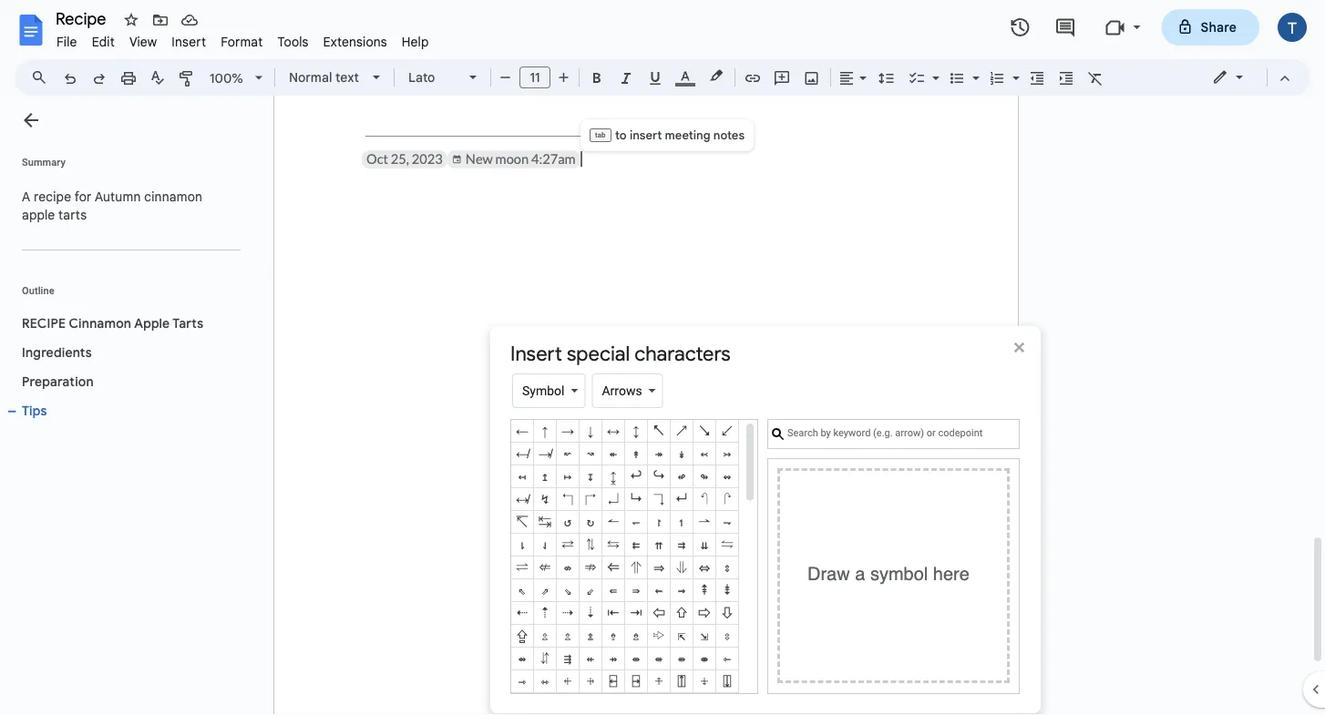 Task type: locate. For each thing, give the bounding box(es) containing it.
↿
[[678, 515, 686, 530]]

help
[[402, 34, 429, 50]]

menu bar containing file
[[49, 24, 436, 54]]

styles list. normal text selected. option
[[289, 65, 362, 90]]

↞
[[610, 446, 617, 461]]

Menus field
[[23, 65, 63, 90]]

⇩ ⇪
[[516, 606, 734, 644]]

⇡
[[541, 606, 549, 621]]

⍗
[[724, 674, 731, 689]]

↦
[[564, 469, 572, 484]]

notes
[[714, 128, 745, 143]]

⇋
[[721, 537, 734, 553]]

⍈
[[633, 674, 640, 689]]

1 horizontal spatial insert
[[511, 341, 562, 367]]

ingredients
[[22, 345, 92, 361]]

↡
[[678, 446, 686, 461]]

insert inside insert special characters dialog
[[511, 341, 562, 367]]

⇕
[[724, 560, 731, 575]]

↺
[[564, 515, 572, 530]]

recipe
[[34, 189, 71, 205]]

↮
[[516, 492, 529, 507]]

highlight color image
[[707, 65, 727, 87]]

⇵
[[539, 651, 552, 666]]

↳
[[630, 492, 643, 507]]

menu bar
[[49, 24, 436, 54]]

numbered list menu image
[[1008, 66, 1020, 72]]

↲
[[608, 492, 619, 507]]

↙
[[721, 423, 734, 439]]

↼
[[608, 515, 619, 530]]

for
[[75, 189, 92, 205]]

bulleted list menu image
[[968, 66, 980, 72]]

apple
[[134, 315, 170, 331]]

Zoom field
[[202, 65, 271, 92]]

outline heading
[[0, 284, 248, 309]]

⍆
[[587, 674, 595, 689]]

→
[[562, 423, 574, 439]]

0 vertical spatial insert
[[172, 34, 206, 50]]

↪
[[653, 469, 665, 484]]

symbol
[[522, 383, 565, 398]]

insert for insert
[[172, 34, 206, 50]]

insert special characters heading
[[511, 341, 731, 367]]

⍏
[[655, 674, 664, 689]]

↣
[[724, 446, 731, 461]]

⇗
[[541, 583, 549, 598]]

0 horizontal spatial insert
[[172, 34, 206, 50]]

↕
[[633, 423, 640, 439]]

↯
[[541, 492, 549, 507]]

⇣
[[587, 606, 595, 621]]

summary heading
[[22, 155, 66, 170]]

1 vertical spatial insert
[[511, 341, 562, 367]]

↻
[[587, 515, 595, 530]]

⇦
[[653, 606, 666, 621]]

⇁
[[724, 515, 731, 530]]

insert special characters
[[511, 341, 731, 367]]

recipe
[[22, 315, 66, 331]]

apple
[[22, 207, 55, 223]]

↖
[[653, 423, 666, 439]]

insert up symbol
[[511, 341, 562, 367]]

subcategory list box
[[592, 374, 663, 408]]

⇰
[[654, 629, 665, 644]]

↽
[[633, 515, 640, 530]]

⇖
[[519, 583, 526, 598]]

edit
[[92, 34, 115, 50]]

↥
[[541, 469, 549, 484]]

⇫
[[541, 629, 549, 644]]

text color image
[[676, 65, 696, 87]]

insert right view
[[172, 34, 206, 50]]

⇸
[[610, 651, 617, 666]]

⇳ ⇴
[[519, 629, 731, 666]]

tools
[[278, 34, 309, 50]]

Font size field
[[520, 67, 558, 89]]

cinnamon
[[144, 189, 202, 205]]

⇺
[[655, 651, 663, 666]]

⇢
[[562, 606, 574, 621]]

⇔
[[699, 560, 711, 575]]

↓
[[588, 423, 594, 439]]

tarts
[[173, 315, 204, 331]]

file
[[57, 34, 77, 50]]

Star checkbox
[[119, 7, 144, 33]]

line & paragraph spacing image
[[877, 65, 898, 90]]

⇌
[[516, 560, 529, 575]]

a recipe for autumn cinnamon apple tarts
[[22, 189, 206, 223]]

↭
[[724, 469, 731, 484]]

recipe cinnamon apple tarts
[[22, 315, 204, 331]]

⇀
[[699, 515, 710, 530]]

insert inside insert menu item
[[172, 34, 206, 50]]

⇥
[[630, 606, 643, 621]]

⇻
[[678, 651, 686, 666]]

↵
[[676, 492, 688, 507]]

Zoom text field
[[205, 66, 249, 91]]

document outline element
[[0, 96, 248, 716]]

arrows option
[[600, 382, 644, 400]]

↠
[[655, 446, 663, 461]]

↝
[[587, 446, 595, 461]]

↙ ↚
[[516, 423, 734, 461]]

↷ ↸
[[516, 492, 733, 530]]

↨
[[610, 469, 617, 484]]



Task type: vqa. For each thing, say whether or not it's contained in the screenshot.
↢
yes



Task type: describe. For each thing, give the bounding box(es) containing it.
↢
[[701, 446, 709, 461]]

to insert meeting notes
[[615, 128, 745, 143]]

⇇
[[633, 537, 640, 553]]

↛
[[539, 446, 552, 461]]

tips
[[22, 403, 47, 419]]

⇾
[[519, 674, 526, 689]]

⇟ ⇠
[[516, 583, 732, 621]]

insert
[[630, 128, 662, 143]]

⇏
[[585, 560, 596, 575]]

⇿
[[541, 674, 549, 689]]

characters
[[635, 341, 731, 367]]

⇐
[[607, 560, 620, 575]]

⇟
[[723, 583, 732, 598]]

↾
[[655, 515, 663, 530]]

insert special characters dialog
[[491, 326, 1049, 714]]

↤
[[519, 469, 526, 484]]

insert image image
[[802, 65, 823, 90]]

⇘
[[564, 583, 572, 598]]

↟
[[633, 446, 640, 461]]

⇠
[[516, 606, 529, 621]]

⇼
[[701, 651, 709, 666]]

text
[[336, 69, 359, 85]]

⇯
[[633, 629, 640, 644]]

⇶
[[564, 651, 572, 666]]

⇳
[[724, 629, 731, 644]]

⇽
[[724, 651, 731, 666]]

font list. lato selected. option
[[408, 65, 459, 90]]

extensions menu item
[[316, 31, 395, 52]]

menu bar banner
[[0, 0, 1326, 716]]

⇤
[[607, 606, 620, 621]]

checklist menu image
[[928, 66, 940, 72]]

share button
[[1162, 9, 1260, 46]]

⍐
[[678, 674, 686, 689]]

extensions
[[323, 34, 387, 50]]

⇊
[[701, 537, 709, 553]]

autumn
[[95, 189, 141, 205]]

⇛
[[633, 583, 640, 598]]

summary element
[[13, 179, 241, 233]]

view menu item
[[122, 31, 164, 52]]

←
[[516, 423, 529, 439]]

⇨
[[698, 606, 711, 621]]

symbol option
[[521, 382, 567, 400]]

⇈
[[655, 537, 663, 553]]

⇩
[[721, 606, 734, 621]]

⇉
[[678, 537, 686, 553]]

main toolbar
[[54, 0, 1110, 707]]

↴
[[654, 492, 665, 507]]

⇚
[[610, 583, 617, 598]]

↧
[[587, 469, 595, 484]]

normal text
[[289, 69, 359, 85]]

↰
[[562, 492, 574, 507]]

↹
[[539, 515, 552, 530]]

⇮
[[610, 629, 617, 644]]

↔
[[607, 423, 620, 439]]

↬
[[701, 469, 709, 484]]

help menu item
[[395, 31, 436, 52]]

format menu item
[[213, 31, 270, 52]]

Search by keyword (e.g. arrow) or codepoint text field
[[788, 420, 1014, 446]]

⇲
[[701, 629, 709, 644]]

⇑
[[631, 560, 642, 575]]

⇕ ⇖
[[519, 560, 731, 598]]

Font size text field
[[521, 67, 550, 88]]

to
[[615, 128, 627, 143]]

⇱
[[678, 629, 686, 644]]

insert for insert special characters
[[511, 341, 562, 367]]

↫
[[678, 469, 686, 484]]

⇋ ⇌
[[516, 537, 734, 575]]

⇝
[[678, 583, 686, 598]]

file menu item
[[49, 31, 84, 52]]

lato
[[408, 69, 435, 85]]

insert special characters application
[[0, 0, 1326, 716]]

mode and view toolbar
[[1199, 59, 1300, 96]]

menu bar inside menu bar banner
[[49, 24, 436, 54]]

⇞
[[701, 583, 709, 598]]

⇷
[[587, 651, 595, 666]]

arrows
[[602, 383, 642, 398]]

tools menu item
[[270, 31, 316, 52]]

share
[[1201, 19, 1237, 35]]

⇃
[[541, 537, 549, 553]]

↘
[[698, 423, 711, 439]]

⇭
[[587, 629, 595, 644]]

insert menu item
[[164, 31, 213, 52]]

Rename text field
[[49, 7, 117, 29]]

⇂
[[519, 537, 526, 553]]

⇓
[[676, 560, 687, 575]]

⇽ ⇾
[[519, 651, 731, 689]]

category list box
[[512, 374, 586, 408]]

⇒
[[653, 560, 665, 575]]

↭ ↮
[[516, 469, 731, 507]]

edit menu item
[[84, 31, 122, 52]]

⇁ ⇂
[[519, 515, 731, 553]]

↗
[[676, 423, 688, 439]]

normal
[[289, 69, 332, 85]]

↶
[[699, 492, 710, 507]]

⇅
[[584, 537, 597, 553]]

↷
[[722, 492, 733, 507]]

⇙
[[587, 583, 595, 598]]

↱
[[585, 492, 596, 507]]

⇜
[[655, 583, 663, 598]]



